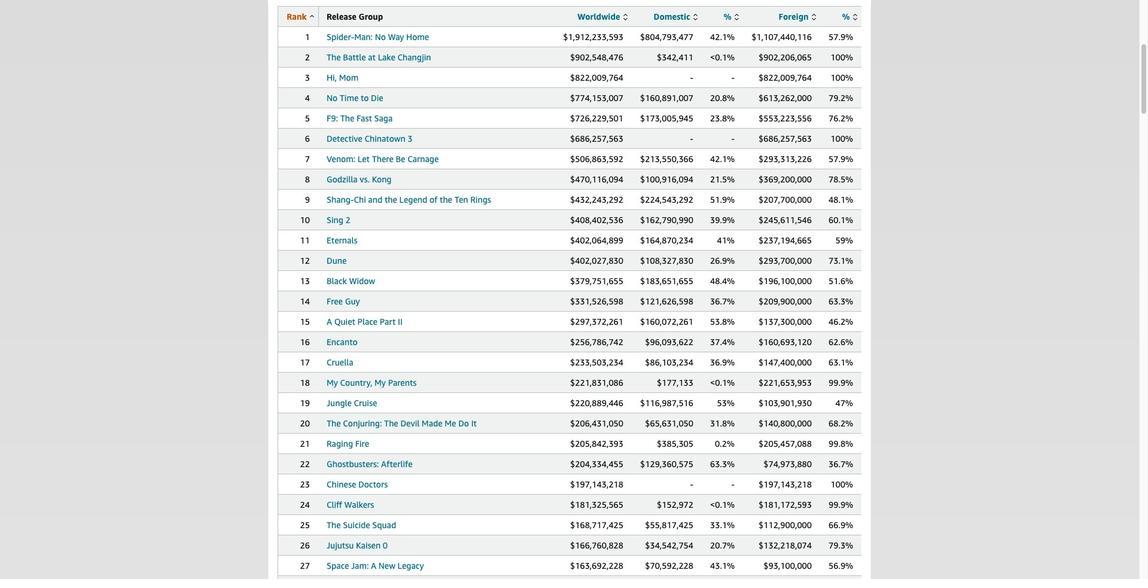 Task type: locate. For each thing, give the bounding box(es) containing it.
my up jungle on the left of page
[[327, 378, 338, 388]]

the battle at lake changjin
[[327, 52, 431, 62]]

99.9% down 63.1%
[[829, 378, 854, 388]]

% link right the domestic link
[[724, 11, 739, 22]]

0 horizontal spatial $197,143,218
[[570, 479, 624, 490]]

57.9% right "$1,107,440,116"
[[829, 32, 854, 42]]

$108,327,830
[[640, 256, 694, 266]]

1 % from the left
[[724, 11, 732, 22]]

time
[[340, 93, 359, 103]]

36.7% down 99.8%
[[829, 459, 854, 469]]

1 horizontal spatial my
[[375, 378, 386, 388]]

2 my from the left
[[375, 378, 386, 388]]

2 % from the left
[[842, 11, 850, 22]]

a left new
[[371, 561, 376, 571]]

3 up 4
[[305, 72, 310, 83]]

0 vertical spatial 57.9%
[[829, 32, 854, 42]]

57.9% for $1,107,440,116
[[829, 32, 854, 42]]

2 100% from the top
[[831, 72, 853, 83]]

$152,972
[[657, 500, 694, 510]]

chinatown
[[365, 133, 406, 144]]

51.9%
[[710, 195, 735, 205]]

- down 23.8%
[[732, 133, 735, 144]]

made
[[422, 418, 443, 429]]

1 $197,143,218 from the left
[[570, 479, 624, 490]]

36.7% up 53.8%
[[710, 296, 735, 306]]

% for 2nd % link
[[842, 11, 850, 22]]

$686,257,563 up the $293,313,226
[[759, 133, 812, 144]]

0 horizontal spatial %
[[724, 11, 732, 22]]

3 up carnage
[[408, 133, 413, 144]]

0
[[383, 540, 388, 551]]

% link
[[724, 11, 739, 22], [842, 11, 858, 22]]

% link right foreign "link"
[[842, 11, 858, 22]]

0 horizontal spatial $686,257,563
[[570, 133, 624, 144]]

free guy
[[327, 296, 360, 306]]

- up 20.8%
[[732, 72, 735, 83]]

- up $213,550,366
[[690, 133, 694, 144]]

1 <0.1% from the top
[[710, 52, 735, 62]]

$297,372,261
[[570, 317, 624, 327]]

1 99.9% from the top
[[829, 378, 854, 388]]

at
[[368, 52, 376, 62]]

0 vertical spatial 3
[[305, 72, 310, 83]]

$470,116,094
[[570, 174, 624, 184]]

63.3% down 0.2%
[[710, 459, 735, 469]]

1 % link from the left
[[724, 11, 739, 22]]

9
[[305, 195, 310, 205]]

1 vertical spatial 63.3%
[[710, 459, 735, 469]]

$168,717,425
[[570, 520, 624, 530]]

jujutsu kaisen 0 link
[[327, 540, 388, 551]]

1 vertical spatial <0.1%
[[710, 378, 735, 388]]

2 vertical spatial <0.1%
[[710, 500, 735, 510]]

the right and at top left
[[385, 195, 397, 205]]

1 100% from the top
[[831, 52, 853, 62]]

1 vertical spatial 3
[[408, 133, 413, 144]]

$379,751,655
[[570, 276, 624, 286]]

$822,009,764 down $902,548,476
[[570, 72, 624, 83]]

2 $197,143,218 from the left
[[759, 479, 812, 490]]

ghostbusters: afterlife
[[327, 459, 413, 469]]

the right f9: at the top left of the page
[[340, 113, 355, 123]]

foreign
[[779, 11, 809, 22]]

venom: let there be carnage
[[327, 154, 439, 164]]

jam:
[[351, 561, 369, 571]]

1 vertical spatial 99.9%
[[829, 500, 854, 510]]

0 horizontal spatial 3
[[305, 72, 310, 83]]

1 horizontal spatial no
[[375, 32, 386, 42]]

my left parents
[[375, 378, 386, 388]]

$822,009,764 down $902,206,065
[[759, 72, 812, 83]]

sing 2 link
[[327, 215, 351, 225]]

1 horizontal spatial 2
[[346, 215, 351, 225]]

kong
[[372, 174, 392, 184]]

0 vertical spatial no
[[375, 32, 386, 42]]

the down cliff
[[327, 520, 341, 530]]

the right of at the top left of the page
[[440, 195, 452, 205]]

cliff
[[327, 500, 342, 510]]

$224,543,292
[[640, 195, 694, 205]]

0 horizontal spatial a
[[327, 317, 332, 327]]

parents
[[388, 378, 417, 388]]

0 vertical spatial 63.3%
[[829, 296, 854, 306]]

15
[[300, 317, 310, 327]]

<0.1% up 33.1% in the right bottom of the page
[[710, 500, 735, 510]]

1 $686,257,563 from the left
[[570, 133, 624, 144]]

% right foreign "link"
[[842, 11, 850, 22]]

2 the from the left
[[440, 195, 452, 205]]

$402,027,830
[[570, 256, 624, 266]]

$774,153,007
[[570, 93, 624, 103]]

0 horizontal spatial my
[[327, 378, 338, 388]]

17
[[300, 357, 310, 367]]

0 horizontal spatial 36.7%
[[710, 296, 735, 306]]

2 99.9% from the top
[[829, 500, 854, 510]]

$160,072,261
[[640, 317, 694, 327]]

33.1%
[[710, 520, 735, 530]]

the for conjuring:
[[327, 418, 341, 429]]

2 42.1% from the top
[[710, 154, 735, 164]]

$132,218,074
[[759, 540, 812, 551]]

0 vertical spatial 99.9%
[[829, 378, 854, 388]]

1 $822,009,764 from the left
[[570, 72, 624, 83]]

legacy
[[398, 561, 424, 571]]

<0.1% up 20.8%
[[710, 52, 735, 62]]

1 horizontal spatial $686,257,563
[[759, 133, 812, 144]]

rank link
[[287, 11, 314, 22], [287, 11, 314, 22]]

$686,257,563 down $726,229,501
[[570, 133, 624, 144]]

0 vertical spatial 42.1%
[[710, 32, 735, 42]]

23.8%
[[710, 113, 735, 123]]

0 horizontal spatial 2
[[305, 52, 310, 62]]

shang-
[[327, 195, 354, 205]]

domestic
[[654, 11, 690, 22]]

$205,842,393
[[570, 439, 624, 449]]

99.9% up 66.9%
[[829, 500, 854, 510]]

3
[[305, 72, 310, 83], [408, 133, 413, 144]]

0 vertical spatial a
[[327, 317, 332, 327]]

1 vertical spatial 42.1%
[[710, 154, 735, 164]]

$342,411
[[657, 52, 694, 62]]

2 <0.1% from the top
[[710, 378, 735, 388]]

0 vertical spatial <0.1%
[[710, 52, 735, 62]]

1 horizontal spatial the
[[440, 195, 452, 205]]

2 % link from the left
[[842, 11, 858, 22]]

1 horizontal spatial 36.7%
[[829, 459, 854, 469]]

0 horizontal spatial % link
[[724, 11, 739, 22]]

42.1% up 21.5%
[[710, 154, 735, 164]]

57.9% for $293,313,226
[[829, 154, 854, 164]]

43.1%
[[710, 561, 735, 571]]

f9: the fast saga
[[327, 113, 393, 123]]

2 $822,009,764 from the left
[[759, 72, 812, 83]]

the conjuring: the devil made me do it
[[327, 418, 477, 429]]

19
[[300, 398, 310, 408]]

home
[[406, 32, 429, 42]]

$177,133
[[657, 378, 694, 388]]

to
[[361, 93, 369, 103]]

63.3% down 51.6%
[[829, 296, 854, 306]]

57.9% up 78.5%
[[829, 154, 854, 164]]

16
[[300, 337, 310, 347]]

$804,793,477
[[640, 32, 694, 42]]

4 100% from the top
[[831, 479, 853, 490]]

the left devil
[[384, 418, 398, 429]]

$197,143,218 down $204,334,455
[[570, 479, 624, 490]]

79.2%
[[829, 93, 854, 103]]

no left way
[[375, 32, 386, 42]]

raging fire
[[327, 439, 369, 449]]

saga
[[374, 113, 393, 123]]

- down 0.2%
[[732, 479, 735, 490]]

and
[[368, 195, 383, 205]]

0 horizontal spatial no
[[327, 93, 338, 103]]

1 vertical spatial 2
[[346, 215, 351, 225]]

42.1% right $804,793,477
[[710, 32, 735, 42]]

20.7%
[[710, 540, 735, 551]]

$34,542,754
[[645, 540, 694, 551]]

1 the from the left
[[385, 195, 397, 205]]

$385,305
[[657, 439, 694, 449]]

it
[[471, 418, 477, 429]]

%
[[724, 11, 732, 22], [842, 11, 850, 22]]

quiet
[[334, 317, 355, 327]]

1 42.1% from the top
[[710, 32, 735, 42]]

79.3%
[[829, 540, 854, 551]]

1 vertical spatial 57.9%
[[829, 154, 854, 164]]

jungle
[[327, 398, 352, 408]]

0 horizontal spatial the
[[385, 195, 397, 205]]

of
[[430, 195, 438, 205]]

63.1%
[[829, 357, 854, 367]]

1 horizontal spatial $822,009,764
[[759, 72, 812, 83]]

% right the domestic link
[[724, 11, 732, 22]]

3 100% from the top
[[831, 133, 853, 144]]

2 down the 1
[[305, 52, 310, 62]]

mom
[[339, 72, 359, 83]]

3 <0.1% from the top
[[710, 500, 735, 510]]

1 horizontal spatial $197,143,218
[[759, 479, 812, 490]]

31.8%
[[710, 418, 735, 429]]

2 57.9% from the top
[[829, 154, 854, 164]]

$103,901,930
[[759, 398, 812, 408]]

no left time at the top
[[327, 93, 338, 103]]

100% for $902,206,065
[[831, 52, 853, 62]]

1 57.9% from the top
[[829, 32, 854, 42]]

a quiet place part ii
[[327, 317, 403, 327]]

the down jungle on the left of page
[[327, 418, 341, 429]]

a left quiet
[[327, 317, 332, 327]]

$96,093,622
[[645, 337, 694, 347]]

2 right sing
[[346, 215, 351, 225]]

$402,064,899
[[570, 235, 624, 245]]

detective chinatown 3
[[327, 133, 413, 144]]

the
[[385, 195, 397, 205], [440, 195, 452, 205]]

100%
[[831, 52, 853, 62], [831, 72, 853, 83], [831, 133, 853, 144], [831, 479, 853, 490]]

$197,143,218 up $181,172,593
[[759, 479, 812, 490]]

1 vertical spatial a
[[371, 561, 376, 571]]

12
[[300, 256, 310, 266]]

1 horizontal spatial % link
[[842, 11, 858, 22]]

78.5%
[[829, 174, 854, 184]]

the up the hi,
[[327, 52, 341, 62]]

6
[[305, 133, 310, 144]]

1 vertical spatial 36.7%
[[829, 459, 854, 469]]

42.1% for $804,793,477
[[710, 32, 735, 42]]

fast
[[357, 113, 372, 123]]

0 vertical spatial 2
[[305, 52, 310, 62]]

do
[[459, 418, 469, 429]]

0 horizontal spatial $822,009,764
[[570, 72, 624, 83]]

$147,400,000
[[759, 357, 812, 367]]

1 horizontal spatial %
[[842, 11, 850, 22]]

1 horizontal spatial 63.3%
[[829, 296, 854, 306]]

ghostbusters: afterlife link
[[327, 459, 413, 469]]

76.2%
[[829, 113, 854, 123]]

$86,103,234
[[645, 357, 694, 367]]

<0.1% down 36.9%
[[710, 378, 735, 388]]



Task type: vqa. For each thing, say whether or not it's contained in the screenshot.
Columbia
no



Task type: describe. For each thing, give the bounding box(es) containing it.
2 $686,257,563 from the left
[[759, 133, 812, 144]]

$207,700,000
[[759, 195, 812, 205]]

$1,912,233,593
[[563, 32, 624, 42]]

vs.
[[360, 174, 370, 184]]

cruella link
[[327, 357, 353, 367]]

cliff walkers
[[327, 500, 374, 510]]

$293,313,226
[[759, 154, 812, 164]]

$213,550,366
[[640, 154, 694, 164]]

1 horizontal spatial a
[[371, 561, 376, 571]]

56.9%
[[829, 561, 854, 571]]

there
[[372, 154, 394, 164]]

99.8%
[[829, 439, 854, 449]]

eternals link
[[327, 235, 358, 245]]

$553,223,556
[[759, 113, 812, 123]]

% for second % link from right
[[724, 11, 732, 22]]

$233,503,234
[[570, 357, 624, 367]]

the for battle
[[327, 52, 341, 62]]

venom:
[[327, 154, 356, 164]]

$369,200,000
[[759, 174, 812, 184]]

sing 2
[[327, 215, 351, 225]]

a quiet place part ii link
[[327, 317, 403, 327]]

0 vertical spatial 36.7%
[[710, 296, 735, 306]]

20.8%
[[710, 93, 735, 103]]

$100,916,094
[[640, 174, 694, 184]]

$726,229,501
[[570, 113, 624, 123]]

$902,548,476
[[570, 52, 624, 62]]

$129,360,575
[[640, 459, 694, 469]]

$205,457,088
[[759, 439, 812, 449]]

chinese
[[327, 479, 356, 490]]

66.9%
[[829, 520, 854, 530]]

let
[[358, 154, 370, 164]]

the for suicide
[[327, 520, 341, 530]]

guy
[[345, 296, 360, 306]]

<0.1% for $177,133
[[710, 378, 735, 388]]

51.6%
[[829, 276, 854, 286]]

detective chinatown 3 link
[[327, 133, 413, 144]]

battle
[[343, 52, 366, 62]]

squad
[[372, 520, 396, 530]]

ten
[[455, 195, 468, 205]]

42.1% for $213,550,366
[[710, 154, 735, 164]]

100% for $197,143,218
[[831, 479, 853, 490]]

$173,005,945
[[640, 113, 694, 123]]

21
[[300, 439, 310, 449]]

99.9% for $221,653,953
[[829, 378, 854, 388]]

$163,692,228
[[570, 561, 624, 571]]

place
[[358, 317, 378, 327]]

venom: let there be carnage link
[[327, 154, 439, 164]]

$331,526,598
[[570, 296, 624, 306]]

$256,786,742
[[570, 337, 624, 347]]

$220,889,446
[[570, 398, 624, 408]]

0.2%
[[715, 439, 735, 449]]

the battle at lake changjin link
[[327, 52, 431, 62]]

14
[[300, 296, 310, 306]]

shang-chi and the legend of the ten rings
[[327, 195, 491, 205]]

20
[[300, 418, 310, 429]]

<0.1% for $342,411
[[710, 52, 735, 62]]

1 horizontal spatial 3
[[408, 133, 413, 144]]

spider-man: no way home link
[[327, 32, 429, 42]]

lake
[[378, 52, 395, 62]]

spider-man: no way home
[[327, 32, 429, 42]]

worldwide link
[[578, 11, 628, 22]]

37.4%
[[710, 337, 735, 347]]

cruella
[[327, 357, 353, 367]]

suicide
[[343, 520, 370, 530]]

$181,172,593
[[759, 500, 812, 510]]

eternals
[[327, 235, 358, 245]]

99.9% for $181,172,593
[[829, 500, 854, 510]]

the suicide squad
[[327, 520, 396, 530]]

part
[[380, 317, 396, 327]]

dune
[[327, 256, 347, 266]]

f9: the fast saga link
[[327, 113, 393, 123]]

0 horizontal spatial 63.3%
[[710, 459, 735, 469]]

$245,611,546
[[759, 215, 812, 225]]

73.1%
[[829, 256, 854, 266]]

53.8%
[[710, 317, 735, 327]]

godzilla vs. kong link
[[327, 174, 392, 184]]

18
[[300, 378, 310, 388]]

<0.1% for $152,972
[[710, 500, 735, 510]]

1 vertical spatial no
[[327, 93, 338, 103]]

- up $152,972
[[690, 479, 694, 490]]

22
[[300, 459, 310, 469]]

country,
[[340, 378, 373, 388]]

26.9%
[[710, 256, 735, 266]]

$70,592,228
[[645, 561, 694, 571]]

- down $342,411
[[690, 72, 694, 83]]

raging
[[327, 439, 353, 449]]

1 my from the left
[[327, 378, 338, 388]]

100% for $686,257,563
[[831, 133, 853, 144]]

carnage
[[408, 154, 439, 164]]

41%
[[717, 235, 735, 245]]

my country, my parents
[[327, 378, 417, 388]]

5
[[305, 113, 310, 123]]

$506,863,592
[[570, 154, 624, 164]]

space
[[327, 561, 349, 571]]

black widow
[[327, 276, 375, 286]]

13
[[300, 276, 310, 286]]

27
[[300, 561, 310, 571]]

100% for $822,009,764
[[831, 72, 853, 83]]

chi
[[354, 195, 366, 205]]

62.6%
[[829, 337, 854, 347]]

way
[[388, 32, 404, 42]]

black
[[327, 276, 347, 286]]

$206,431,050
[[570, 418, 624, 429]]

$55,817,425
[[645, 520, 694, 530]]



